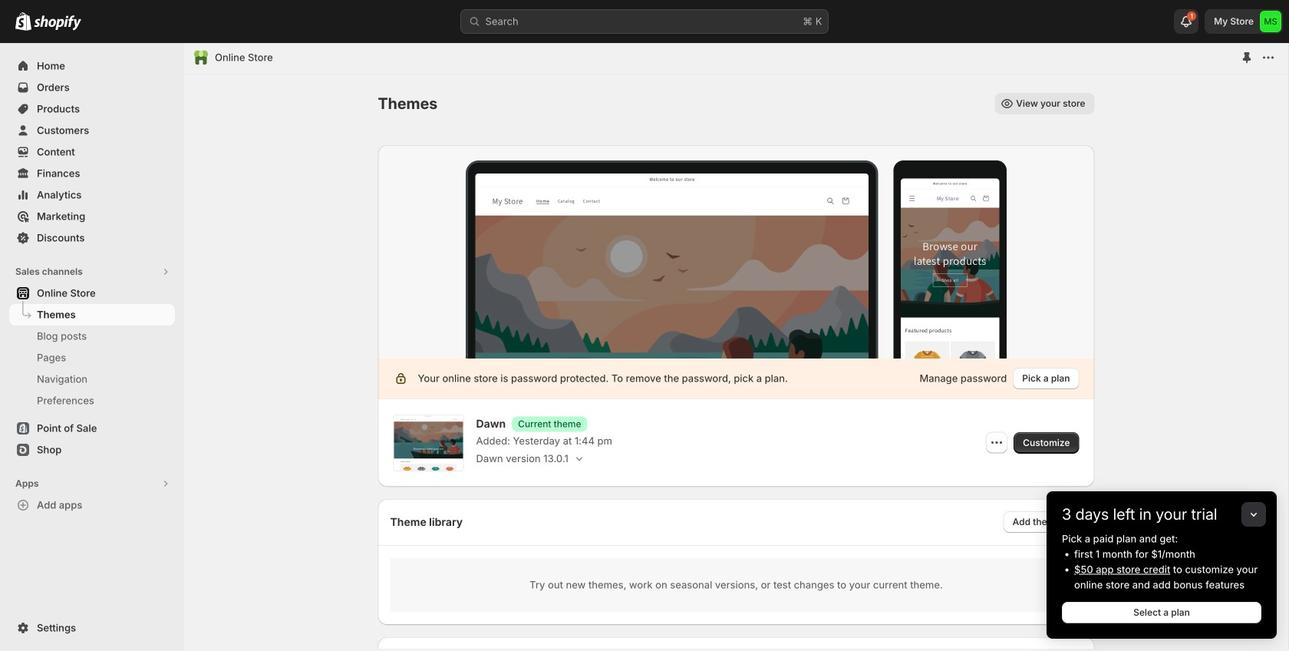 Task type: describe. For each thing, give the bounding box(es) containing it.
my store image
[[1261, 11, 1282, 32]]



Task type: locate. For each thing, give the bounding box(es) containing it.
shopify image
[[15, 12, 31, 31]]

shopify image
[[34, 15, 81, 31]]

online store image
[[193, 52, 209, 68]]



Task type: vqa. For each thing, say whether or not it's contained in the screenshot.
YYYY-MM-DD text field
no



